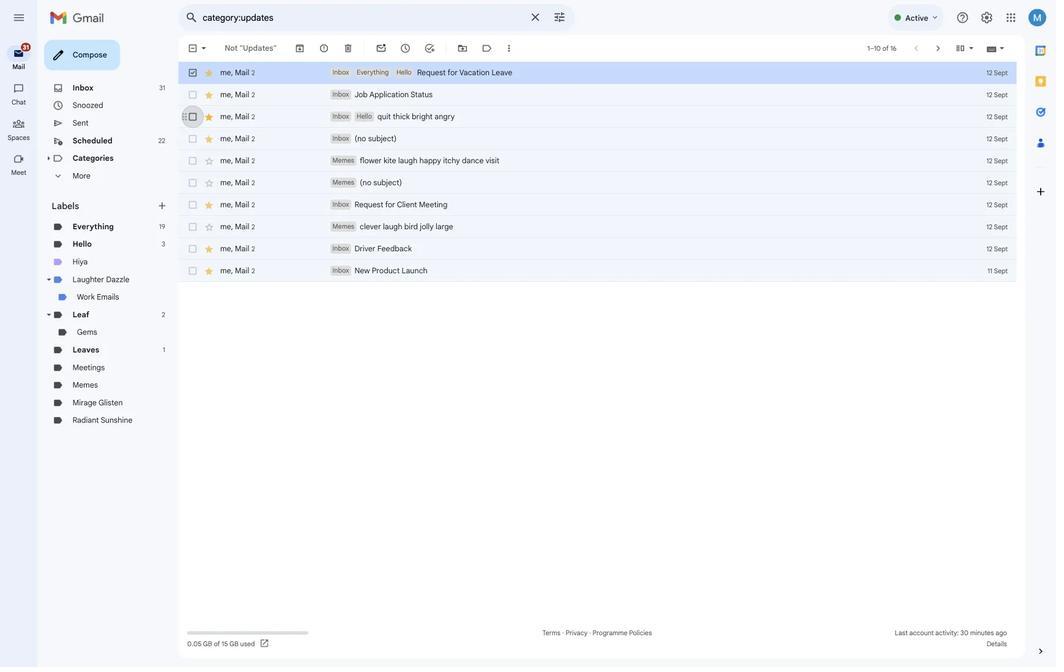 Task type: locate. For each thing, give the bounding box(es) containing it.
0 vertical spatial 1
[[964, 49, 967, 58]]

me
[[245, 75, 257, 86], [245, 100, 257, 110], [245, 124, 257, 135], [245, 149, 257, 159], [245, 173, 257, 184], [245, 198, 257, 208], [245, 222, 257, 233], [245, 246, 257, 257], [245, 271, 257, 281]]

request
[[463, 75, 495, 86], [394, 222, 426, 233]]

4 , from the top
[[257, 149, 259, 159]]

memes (no subject)
[[370, 198, 447, 208]]

19
[[177, 247, 184, 256]]

row up request for client meeting row
[[198, 166, 1056, 191]]

1 horizontal spatial hello
[[396, 125, 413, 134]]

dance
[[513, 173, 537, 184]]

(no inside row
[[394, 149, 407, 159]]

subject) inside row
[[415, 198, 447, 208]]

inbox up memes (no subject)
[[370, 149, 388, 159]]

meetings link
[[81, 403, 117, 414]]

2 me from the top
[[245, 100, 257, 110]]

0 horizontal spatial 1
[[181, 384, 184, 394]]

1 vertical spatial subject)
[[415, 198, 447, 208]]

job
[[394, 100, 409, 110]]

memes
[[370, 174, 394, 183], [370, 198, 394, 207], [370, 247, 394, 256], [81, 423, 109, 433]]

2 inside quit thick bright angry row
[[279, 125, 283, 134]]

memes inside memes (no subject)
[[370, 198, 394, 207]]

hello
[[441, 76, 457, 85], [396, 125, 413, 134], [81, 266, 102, 277]]

1 10 of 16
[[964, 49, 996, 58]]

memes down inbox (no subject)
[[370, 198, 394, 207]]

inbox left job
[[370, 100, 388, 110]]

1 me , from the top
[[245, 198, 261, 208]]

inbox
[[370, 76, 388, 85], [81, 92, 104, 103], [370, 100, 388, 110], [370, 125, 388, 134], [370, 149, 388, 159], [370, 223, 388, 232], [370, 272, 388, 281]]

(no inside "(no subject)" row
[[400, 198, 413, 208]]

categories link
[[81, 171, 126, 181]]

visit
[[540, 173, 555, 184]]

6 me from the top
[[245, 198, 257, 208]]

8 , from the top
[[257, 246, 259, 257]]

1 vertical spatial 1
[[181, 384, 184, 394]]

snoozed
[[81, 112, 115, 123]]

hello up hiya link
[[81, 266, 102, 277]]

2 inside driver feedback row
[[279, 272, 283, 281]]

mail inside the job application status 'row'
[[261, 100, 277, 110]]

31 inside mail navigation
[[25, 48, 32, 57]]

main content containing not "updates"
[[198, 39, 1056, 668]]

None checkbox
[[208, 75, 220, 87], [208, 99, 220, 111], [208, 173, 220, 185], [208, 197, 220, 209], [208, 270, 220, 283], [208, 295, 220, 307], [208, 75, 220, 87], [208, 99, 220, 111], [208, 173, 220, 185], [208, 197, 220, 209], [208, 270, 220, 283], [208, 295, 220, 307]]

large
[[484, 247, 504, 257]]

me inside quit thick bright angry row
[[245, 124, 257, 135]]

everything up hello "link"
[[81, 247, 127, 257]]

, inside driver feedback row
[[257, 271, 259, 281]]

6 , from the top
[[257, 198, 259, 208]]

None checkbox
[[208, 48, 220, 60], [208, 124, 220, 136], [208, 148, 220, 160], [208, 221, 220, 234], [208, 246, 220, 258], [208, 48, 220, 60], [208, 124, 220, 136], [208, 148, 220, 160], [208, 221, 220, 234], [208, 246, 220, 258]]

2 inside the job application status 'row'
[[279, 101, 283, 110]]

driver
[[394, 271, 417, 282]]

leave
[[546, 75, 569, 86]]

"updates"
[[266, 48, 307, 59]]

1 vertical spatial laugh
[[426, 247, 447, 257]]

1 me from the top
[[245, 75, 257, 86]]

heading
[[0, 109, 42, 119], [0, 187, 42, 197]]

thick
[[436, 124, 455, 135]]

3 me , mail 2 from the top
[[245, 124, 283, 135]]

for left vacation
[[497, 75, 508, 86]]

labels
[[58, 223, 88, 235]]

1 row from the top
[[198, 69, 1056, 93]]

me inside the job application status 'row'
[[245, 100, 257, 110]]

heading up spaces
[[0, 109, 42, 119]]

memes inside memes clever laugh bird jolly large
[[370, 247, 394, 256]]

me inside the clever laugh bird jolly large row
[[245, 246, 257, 257]]

not "updates" button
[[245, 43, 312, 65]]

inbox up inbox (no subject)
[[370, 125, 388, 134]]

1 me , mail 2 from the top
[[245, 75, 283, 86]]

1 vertical spatial me ,
[[245, 222, 261, 233]]

compose button
[[49, 44, 134, 78]]

hello down snooze icon
[[441, 76, 457, 85]]

vacation
[[510, 75, 544, 86]]

inbox request for client meeting
[[370, 222, 497, 233]]

1 vertical spatial hello
[[396, 125, 413, 134]]

(no
[[394, 149, 407, 159], [400, 198, 413, 208]]

heading down spaces heading
[[0, 187, 42, 197]]

laugh inside row
[[426, 247, 447, 257]]

1 vertical spatial for
[[428, 222, 439, 233]]

for
[[497, 75, 508, 86], [428, 222, 439, 233]]

inbox down memes (no subject)
[[370, 223, 388, 232]]

me , inside "(no subject)" row
[[245, 198, 261, 208]]

3 me , from the top
[[245, 246, 261, 257]]

, for inbox driver feedback
[[257, 271, 259, 281]]

,
[[257, 75, 259, 86], [257, 100, 259, 110], [257, 124, 259, 135], [257, 149, 259, 159], [257, 173, 259, 184], [257, 198, 259, 208], [257, 222, 259, 233], [257, 246, 259, 257], [257, 271, 259, 281]]

inbox driver feedback
[[370, 271, 458, 282]]

inbox link
[[81, 92, 104, 103]]

sent link
[[81, 132, 98, 142]]

2 me , mail 2 from the top
[[245, 100, 283, 110]]

me , mail 2 inside quit thick bright angry row
[[245, 124, 283, 135]]

for inside row
[[428, 222, 439, 233]]

report spam image
[[354, 48, 366, 60]]

memes clever laugh bird jolly large
[[370, 247, 504, 257]]

inbox left driver
[[370, 272, 388, 281]]

row
[[198, 69, 1056, 93], [198, 142, 1056, 166], [198, 166, 1056, 191], [198, 289, 1056, 313]]

subject)
[[409, 149, 441, 159], [415, 198, 447, 208]]

scheduled
[[81, 151, 125, 162]]

1 vertical spatial (no
[[400, 198, 413, 208]]

1 vertical spatial request
[[394, 222, 426, 233]]

0 horizontal spatial for
[[428, 222, 439, 233]]

0 horizontal spatial 31
[[25, 48, 32, 57]]

1 horizontal spatial everything
[[396, 76, 432, 85]]

4 row from the top
[[198, 289, 1056, 313]]

2 for job application status
[[279, 101, 283, 110]]

0 vertical spatial request
[[463, 75, 495, 86]]

row down the clever laugh bird jolly large row
[[198, 289, 1056, 313]]

2
[[279, 76, 283, 85], [279, 101, 283, 110], [279, 125, 283, 134], [279, 150, 283, 159], [279, 272, 283, 281], [180, 345, 184, 354]]

, for memes clever laugh bird jolly large
[[257, 246, 259, 257]]

3 me from the top
[[245, 124, 257, 135]]

me , inside request for client meeting row
[[245, 222, 261, 233]]

2 heading from the top
[[0, 187, 42, 197]]

(no up flower at left
[[394, 149, 407, 159]]

delete image
[[381, 48, 393, 60]]

31 up mail 'heading'
[[25, 48, 32, 57]]

memes left clever
[[370, 247, 394, 256]]

, inside the job application status 'row'
[[257, 100, 259, 110]]

everything
[[396, 76, 432, 85], [81, 247, 127, 257]]

8 me from the top
[[245, 246, 257, 257]]

1
[[964, 49, 967, 58], [181, 384, 184, 394]]

memes inside memes flower kite laugh happy itchy dance visit
[[370, 174, 394, 183]]

31 up 22
[[177, 93, 184, 102]]

3 , from the top
[[257, 124, 259, 135]]

31
[[25, 48, 32, 57], [177, 93, 184, 102]]

work emails link
[[86, 325, 132, 335]]

row up quit thick bright angry row
[[198, 69, 1056, 93]]

0 vertical spatial (no
[[394, 149, 407, 159]]

compose
[[81, 56, 119, 66]]

me for memes (no subject)
[[245, 198, 257, 208]]

meetings
[[81, 403, 117, 414]]

2 , from the top
[[257, 100, 259, 110]]

memes for clever
[[370, 247, 394, 256]]

1 vertical spatial heading
[[0, 187, 42, 197]]

mail for quit thick bright angry
[[261, 124, 277, 135]]

for left client
[[428, 222, 439, 233]]

2 for (no subject)
[[279, 150, 283, 159]]

1 horizontal spatial 1
[[964, 49, 967, 58]]

, inside request for client meeting row
[[257, 222, 259, 233]]

0 vertical spatial everything
[[396, 76, 432, 85]]

mail
[[14, 70, 28, 79], [261, 75, 277, 86], [261, 100, 277, 110], [261, 124, 277, 135], [261, 149, 277, 159], [261, 173, 277, 184], [261, 271, 277, 281]]

happy
[[466, 173, 490, 184]]

flower
[[400, 173, 424, 184]]

0 vertical spatial for
[[497, 75, 508, 86]]

scheduled link
[[81, 151, 125, 162]]

me , mail 2 inside driver feedback row
[[245, 271, 283, 281]]

0 vertical spatial subject)
[[409, 149, 441, 159]]

me , inside the clever laugh bird jolly large row
[[245, 246, 261, 257]]

request up status
[[463, 75, 495, 86]]

request up clever
[[394, 222, 426, 233]]

hello left quit
[[396, 125, 413, 134]]

0 vertical spatial heading
[[0, 109, 42, 119]]

me inside driver feedback row
[[245, 271, 257, 281]]

spaces
[[9, 148, 33, 157]]

main content
[[198, 39, 1056, 668]]

inbox inside the inbox job application status
[[370, 100, 388, 110]]

me , mail 2 inside the job application status 'row'
[[245, 100, 283, 110]]

0 horizontal spatial hello
[[81, 266, 102, 277]]

, for memes (no subject)
[[257, 198, 259, 208]]

laugh
[[442, 173, 464, 184], [426, 247, 447, 257]]

me inside "(no subject)" row
[[245, 198, 257, 208]]

row down the job application status 'row'
[[198, 142, 1056, 166]]

mail inside driver feedback row
[[261, 271, 277, 281]]

31 link
[[7, 47, 35, 69]]

spaces heading
[[0, 148, 42, 158]]

me for inbox job application status
[[245, 100, 257, 110]]

of
[[981, 49, 987, 58]]

me , mail 2 for driver
[[245, 271, 283, 281]]

add to tasks image
[[471, 48, 484, 60]]

5 me , mail 2 from the top
[[245, 271, 283, 281]]

me , mail 2
[[245, 75, 283, 86], [245, 100, 283, 110], [245, 124, 283, 135], [245, 149, 283, 159], [245, 271, 283, 281]]

clear search image
[[583, 7, 607, 31]]

2 vertical spatial me ,
[[245, 246, 261, 257]]

me for memes clever laugh bird jolly large
[[245, 246, 257, 257]]

memes flower kite laugh happy itchy dance visit
[[370, 173, 555, 184]]

request for vacation leave
[[463, 75, 569, 86]]

0 vertical spatial me ,
[[245, 198, 261, 208]]

1 vertical spatial 31
[[177, 93, 184, 102]]

mail for (no subject)
[[261, 149, 277, 159]]

(no down flower at left
[[400, 198, 413, 208]]

emails
[[108, 325, 132, 335]]

leaf
[[81, 344, 99, 355]]

, inside the clever laugh bird jolly large row
[[257, 246, 259, 257]]

me for inbox request for client meeting
[[245, 222, 257, 233]]

4 me from the top
[[245, 149, 257, 159]]

2 me , from the top
[[245, 222, 261, 233]]

4 me , mail 2 from the top
[[245, 149, 283, 159]]

mail heading
[[0, 70, 42, 80]]

1 heading from the top
[[0, 109, 42, 119]]

0 vertical spatial 31
[[25, 48, 32, 57]]

not
[[250, 48, 264, 59]]

0 horizontal spatial request
[[394, 222, 426, 233]]

gems
[[86, 364, 108, 375]]

1 vertical spatial everything
[[81, 247, 127, 257]]

7 , from the top
[[257, 222, 259, 233]]

3 row from the top
[[198, 166, 1056, 191]]

me , for request
[[245, 222, 261, 233]]

0 vertical spatial hello
[[441, 76, 457, 85]]

laugh right the kite
[[442, 173, 464, 184]]

subject) down quit
[[409, 149, 441, 159]]

9 , from the top
[[257, 271, 259, 281]]

9 me from the top
[[245, 271, 257, 281]]

laugh left bird
[[426, 247, 447, 257]]

2 for request for vacation leave
[[279, 76, 283, 85]]

3
[[180, 267, 184, 276]]

7 me from the top
[[245, 222, 257, 233]]

mail inside quit thick bright angry row
[[261, 124, 277, 135]]

inbox down delete icon
[[370, 76, 388, 85]]

2 horizontal spatial hello
[[441, 76, 457, 85]]

search in emails image
[[202, 9, 224, 31]]

5 me from the top
[[245, 173, 257, 184]]

, inside "(no subject)" row
[[257, 198, 259, 208]]

hiya link
[[81, 286, 98, 296]]

subject) down the kite
[[415, 198, 447, 208]]

inbox up snoozed
[[81, 92, 104, 103]]

quit thick bright angry
[[419, 124, 505, 135]]

quit
[[419, 124, 434, 135]]

memes left flower at left
[[370, 174, 394, 183]]

everything up the inbox job application status
[[396, 76, 432, 85]]

me ,
[[245, 198, 261, 208], [245, 222, 261, 233], [245, 246, 261, 257]]

Search in emails search field
[[198, 5, 639, 34]]



Task type: vqa. For each thing, say whether or not it's contained in the screenshot.
22
yes



Task type: describe. For each thing, give the bounding box(es) containing it.
mail inside 'heading'
[[14, 70, 28, 79]]

leaf link
[[81, 344, 99, 355]]

inbox inside quit thick bright angry row
[[370, 125, 388, 134]]

(no for me ,
[[400, 198, 413, 208]]

(no subject) row
[[198, 191, 1056, 215]]

hello link
[[81, 266, 102, 277]]

0 horizontal spatial everything
[[81, 247, 127, 257]]

driver feedback row
[[198, 264, 1056, 289]]

mail for driver feedback
[[261, 271, 277, 281]]

memes link
[[81, 423, 109, 433]]

mail for job application status
[[261, 100, 277, 110]]

inbox inside inbox request for client meeting
[[370, 223, 388, 232]]

clever laugh bird jolly large row
[[198, 240, 1056, 264]]

kite
[[426, 173, 440, 184]]

me for inbox driver feedback
[[245, 271, 257, 281]]

mail navigation
[[0, 39, 43, 668]]

hiya
[[81, 286, 98, 296]]

subject) for me , mail 2
[[409, 149, 441, 159]]

clever
[[400, 247, 423, 257]]

request for client meeting row
[[198, 215, 1056, 240]]

, for inbox request for client meeting
[[257, 222, 259, 233]]

inbox job application status
[[370, 100, 481, 110]]

inbox inside inbox driver feedback
[[370, 272, 388, 281]]

hello inside quit thick bright angry row
[[396, 125, 413, 134]]

laughter
[[81, 305, 116, 316]]

2 for quit thick bright angry
[[279, 125, 283, 134]]

me , mail 2 for (no
[[245, 149, 283, 159]]

angry
[[483, 124, 505, 135]]

1 , from the top
[[257, 75, 259, 86]]

1 for 1
[[181, 384, 184, 394]]

meeting
[[466, 222, 497, 233]]

1 for 1 10 of 16
[[964, 49, 967, 58]]

quit thick bright angry row
[[198, 117, 1056, 142]]

memes for flower
[[370, 174, 394, 183]]

2 row from the top
[[198, 142, 1056, 166]]

jolly
[[467, 247, 482, 257]]

everything inside row
[[396, 76, 432, 85]]

laughter dazzle link
[[81, 305, 144, 316]]

leaves link
[[81, 384, 110, 394]]

me , for clever
[[245, 246, 261, 257]]

inbox (no subject)
[[370, 149, 441, 159]]

me , mail 2 for job
[[245, 100, 283, 110]]

Search in emails text field
[[225, 13, 580, 26]]

sent
[[81, 132, 98, 142]]

bright
[[458, 124, 481, 135]]

archive image
[[327, 48, 339, 60]]

, for inbox job application status
[[257, 100, 259, 110]]

1 horizontal spatial request
[[463, 75, 495, 86]]

memes for (no
[[370, 198, 394, 207]]

feedback
[[419, 271, 458, 282]]

client
[[441, 222, 463, 233]]

16
[[989, 49, 996, 58]]

mail for request for vacation leave
[[261, 75, 277, 86]]

me for inbox (no subject)
[[245, 149, 257, 159]]

job application status row
[[198, 93, 1056, 117]]

1 horizontal spatial 31
[[177, 93, 184, 102]]

dazzle
[[118, 305, 144, 316]]

categories
[[81, 171, 126, 181]]

memes down meetings
[[81, 423, 109, 433]]

gems link
[[86, 364, 108, 375]]

not "updates"
[[250, 48, 307, 59]]

itchy
[[492, 173, 511, 184]]

labels heading
[[58, 223, 174, 235]]

subject) for me ,
[[415, 198, 447, 208]]

laughter dazzle
[[81, 305, 144, 316]]

10
[[971, 49, 979, 58]]

move to image
[[508, 48, 520, 60]]

snoozed link
[[81, 112, 115, 123]]

2 vertical spatial hello
[[81, 266, 102, 277]]

status
[[456, 100, 481, 110]]

2 for driver feedback
[[279, 272, 283, 281]]

everything link
[[81, 247, 127, 257]]

application
[[410, 100, 454, 110]]

22
[[176, 152, 184, 161]]

, for inbox (no subject)
[[257, 149, 259, 159]]

1 horizontal spatial for
[[497, 75, 508, 86]]

work
[[86, 325, 105, 335]]

work emails
[[86, 325, 132, 335]]

leaves
[[81, 384, 110, 394]]

older image
[[1036, 48, 1049, 60]]

(no for me , mail 2
[[394, 149, 407, 159]]

me , for (no
[[245, 198, 261, 208]]

0 vertical spatial laugh
[[442, 173, 464, 184]]

gmail image
[[55, 7, 122, 32]]

main menu image
[[13, 12, 28, 27]]

me , mail
[[245, 173, 277, 184]]

inbox inside inbox (no subject)
[[370, 149, 388, 159]]

, inside quit thick bright angry row
[[257, 124, 259, 135]]

snooze image
[[444, 48, 457, 60]]

5 , from the top
[[257, 173, 259, 184]]

bird
[[449, 247, 464, 257]]



